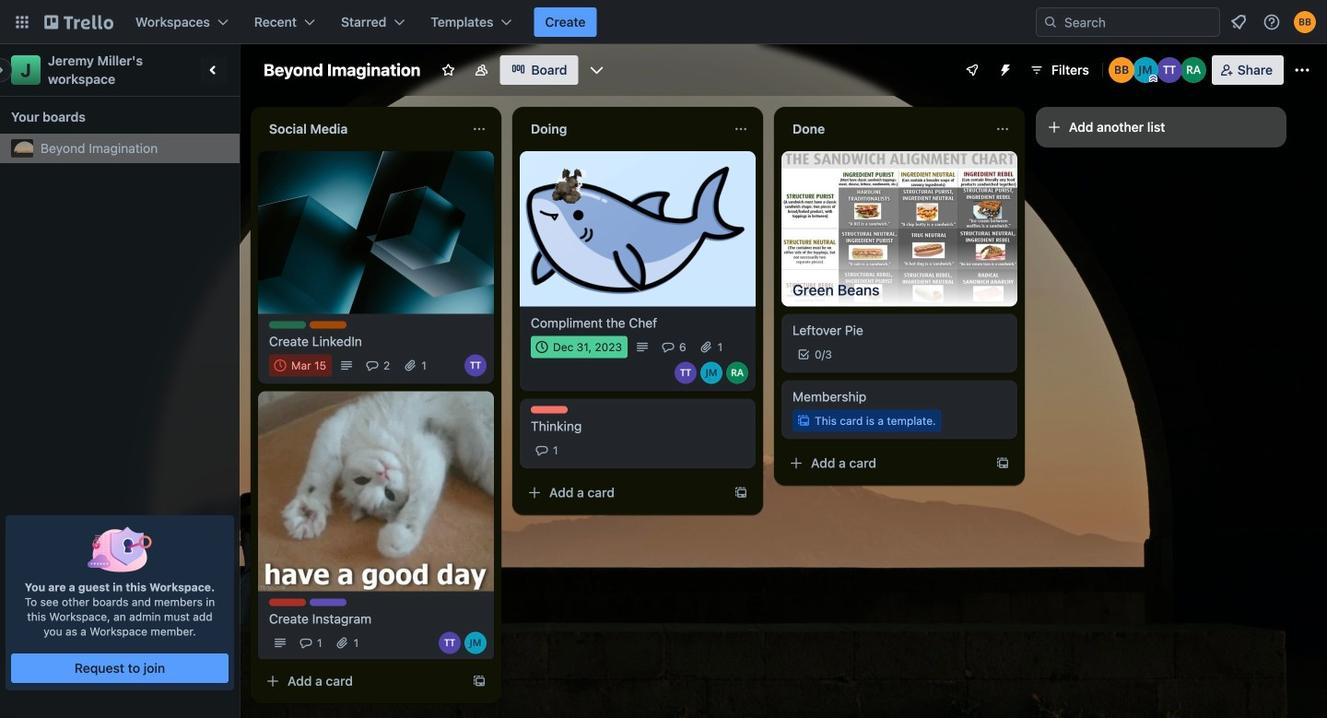 Task type: vqa. For each thing, say whether or not it's contained in the screenshot.
Bob Builder (bobbuilder40) icon's Jeremy Miller (jeremymiller198) icon
yes



Task type: locate. For each thing, give the bounding box(es) containing it.
None text field
[[258, 114, 465, 144], [520, 114, 726, 144], [782, 114, 988, 144], [258, 114, 465, 144], [520, 114, 726, 144], [782, 114, 988, 144]]

1 vertical spatial jeremy miller (jeremymiller198) image
[[465, 632, 487, 654]]

2 horizontal spatial create from template… image
[[996, 456, 1010, 471]]

color: green, title: none image
[[269, 321, 306, 329]]

bob builder (bobbuilder40) image
[[1294, 11, 1316, 33], [1109, 57, 1135, 83]]

bob builder (bobbuilder40) image left 'this member is an admin of this board.' 'image'
[[1109, 57, 1135, 83]]

your boards with 1 items element
[[11, 106, 219, 128]]

star or unstar board image
[[441, 63, 456, 77]]

search image
[[1044, 15, 1058, 29]]

terry turtle (terryturtle) image
[[1157, 57, 1183, 83], [465, 355, 487, 377], [675, 362, 697, 384]]

customize views image
[[588, 61, 606, 79]]

create from template… image
[[996, 456, 1010, 471], [734, 485, 749, 500], [472, 674, 487, 689]]

Search field
[[1036, 7, 1221, 37]]

1 vertical spatial ruby anderson (rubyanderson7) image
[[726, 362, 749, 384]]

Board name text field
[[254, 55, 430, 85]]

this member is an admin of this board. image
[[1149, 75, 1158, 83]]

open information menu image
[[1263, 13, 1281, 31]]

1 horizontal spatial bob builder (bobbuilder40) image
[[1294, 11, 1316, 33]]

primary element
[[0, 0, 1327, 44]]

1 horizontal spatial ruby anderson (rubyanderson7) image
[[1181, 57, 1206, 83]]

workspace visible image
[[474, 63, 489, 77]]

back to home image
[[44, 7, 113, 37]]

2 horizontal spatial terry turtle (terryturtle) image
[[1157, 57, 1183, 83]]

1 vertical spatial bob builder (bobbuilder40) image
[[1109, 57, 1135, 83]]

automation image
[[991, 55, 1017, 81]]

https://media1.giphy.com/media/3ov9jucrjra1ggg9vu/100w.gif?cid=ad960664cgd8q560jl16i4tqsq6qk30rgh2t6st4j6ihzo35&ep=v1_stickers_search&rid=100w.gif&ct=s image
[[542, 150, 604, 211]]

ruby anderson (rubyanderson7) image
[[1181, 57, 1206, 83], [726, 362, 749, 384]]

0 vertical spatial create from template… image
[[996, 456, 1010, 471]]

power ups image
[[965, 63, 980, 77]]

0 vertical spatial bob builder (bobbuilder40) image
[[1294, 11, 1316, 33]]

0 horizontal spatial jeremy miller (jeremymiller198) image
[[465, 632, 487, 654]]

1 horizontal spatial jeremy miller (jeremymiller198) image
[[701, 362, 723, 384]]

jeremy miller (jeremymiller198) image
[[701, 362, 723, 384], [465, 632, 487, 654]]

0 vertical spatial jeremy miller (jeremymiller198) image
[[701, 362, 723, 384]]

0 horizontal spatial ruby anderson (rubyanderson7) image
[[726, 362, 749, 384]]

bob builder (bobbuilder40) image right open information menu icon
[[1294, 11, 1316, 33]]

0 horizontal spatial create from template… image
[[472, 674, 487, 689]]

0 vertical spatial ruby anderson (rubyanderson7) image
[[1181, 57, 1206, 83]]

1 vertical spatial create from template… image
[[734, 485, 749, 500]]

None checkbox
[[531, 336, 628, 358], [269, 355, 332, 377], [531, 336, 628, 358], [269, 355, 332, 377]]

switch to… image
[[13, 13, 31, 31]]

1 horizontal spatial create from template… image
[[734, 485, 749, 500]]



Task type: describe. For each thing, give the bounding box(es) containing it.
jeremy miller (jeremymiller198) image
[[1133, 57, 1159, 83]]

0 horizontal spatial bob builder (bobbuilder40) image
[[1109, 57, 1135, 83]]

0 notifications image
[[1228, 11, 1250, 33]]

show menu image
[[1293, 61, 1312, 79]]

workspace navigation collapse icon image
[[201, 57, 227, 83]]

color: orange, title: none image
[[310, 321, 347, 329]]

bob builder (bobbuilder40) image inside primary 'element'
[[1294, 11, 1316, 33]]

0 horizontal spatial terry turtle (terryturtle) image
[[465, 355, 487, 377]]

1 horizontal spatial terry turtle (terryturtle) image
[[675, 362, 697, 384]]

color: purple, title: none image
[[310, 599, 347, 606]]

2 vertical spatial create from template… image
[[472, 674, 487, 689]]

color: red, title: none image
[[269, 599, 306, 606]]

color: bold red, title: "thoughts" element
[[531, 406, 568, 413]]

terry turtle (terryturtle) image
[[439, 632, 461, 654]]



